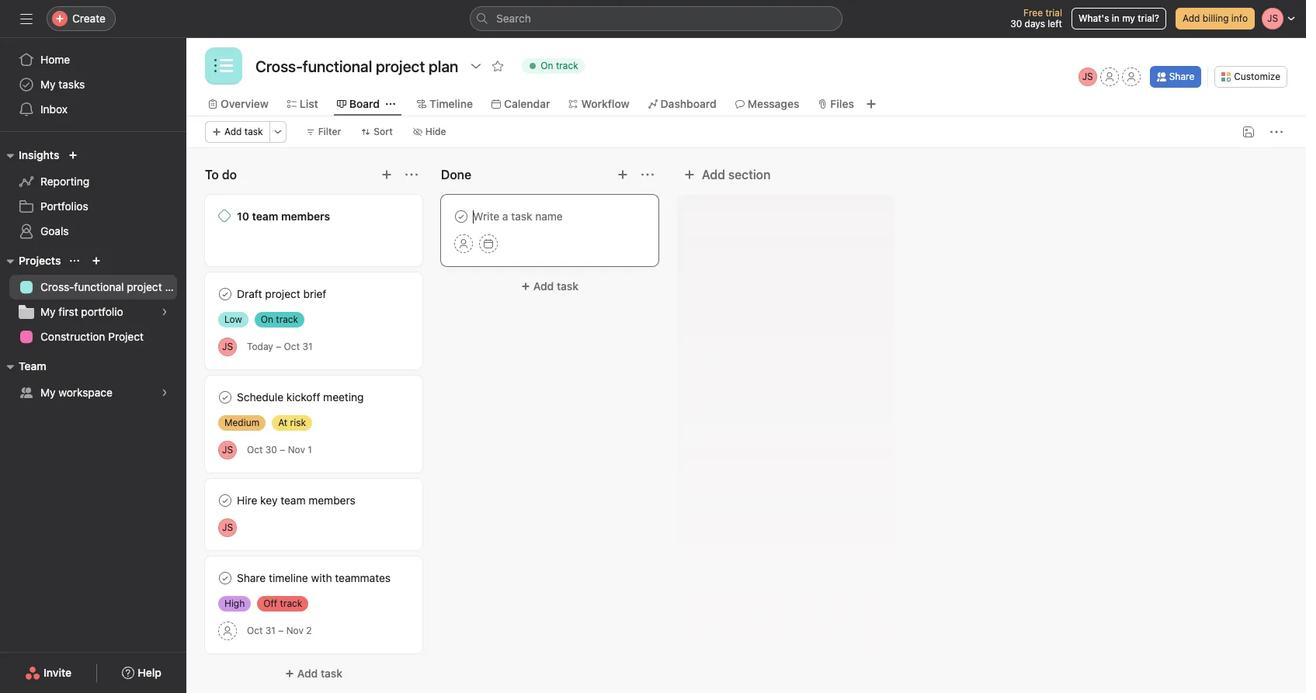 Task type: locate. For each thing, give the bounding box(es) containing it.
completed image down done
[[452, 207, 471, 226]]

0 vertical spatial –
[[276, 341, 281, 353]]

completed image
[[216, 285, 235, 304], [216, 388, 235, 407], [216, 569, 235, 588]]

dashboard
[[661, 97, 717, 110]]

insights button
[[0, 146, 59, 165]]

0 horizontal spatial 31
[[265, 625, 276, 637]]

2 vertical spatial my
[[40, 386, 56, 399]]

add task image
[[381, 169, 393, 181], [617, 169, 629, 181]]

add task button down overview link
[[205, 121, 270, 143]]

project
[[127, 280, 162, 294], [265, 287, 300, 301]]

members right 10
[[281, 210, 330, 223]]

2 vertical spatial oct
[[247, 625, 263, 637]]

new image
[[69, 151, 78, 160]]

add task button down '2'
[[205, 660, 422, 688]]

Completed checkbox
[[452, 207, 471, 226], [216, 388, 235, 407], [216, 492, 235, 510], [216, 569, 235, 588]]

timeline
[[429, 97, 473, 110]]

overview
[[221, 97, 269, 110]]

0 horizontal spatial share
[[237, 572, 266, 585]]

2 vertical spatial task
[[321, 667, 343, 680]]

1 completed image from the top
[[216, 285, 235, 304]]

project left plan
[[127, 280, 162, 294]]

0 horizontal spatial on
[[261, 314, 273, 325]]

31 right today on the left of page
[[302, 341, 313, 353]]

2 my from the top
[[40, 305, 56, 318]]

my
[[40, 78, 56, 91], [40, 305, 56, 318], [40, 386, 56, 399]]

my first portfolio
[[40, 305, 123, 318]]

share up high
[[237, 572, 266, 585]]

1 horizontal spatial completed image
[[452, 207, 471, 226]]

members down the 1
[[309, 494, 355, 507]]

2 vertical spatial track
[[280, 598, 302, 610]]

my inside 'link'
[[40, 386, 56, 399]]

add task image left more section actions image
[[381, 169, 393, 181]]

my workspace link
[[9, 381, 177, 405]]

js down what's on the top right of the page
[[1082, 71, 1093, 82]]

oct right today on the left of page
[[284, 341, 300, 353]]

add task image left more section actions icon
[[617, 169, 629, 181]]

more actions image
[[273, 127, 282, 137]]

2 vertical spatial add task button
[[205, 660, 422, 688]]

off
[[263, 598, 277, 610]]

add down 'write a task name' 'text field'
[[533, 280, 554, 293]]

None text field
[[252, 52, 462, 80]]

1 vertical spatial my
[[40, 305, 56, 318]]

my for my workspace
[[40, 386, 56, 399]]

track right off
[[280, 598, 302, 610]]

completed image up high
[[216, 569, 235, 588]]

free
[[1024, 7, 1043, 19]]

search button
[[470, 6, 843, 31]]

1 add task image from the left
[[381, 169, 393, 181]]

see details, my first portfolio image
[[160, 308, 169, 317]]

portfolio
[[81, 305, 123, 318]]

add task down 'write a task name' 'text field'
[[533, 280, 579, 293]]

my left "first" at left
[[40, 305, 56, 318]]

add task down '2'
[[297, 667, 343, 680]]

add task image for to do
[[381, 169, 393, 181]]

add task button down 'write a task name' 'text field'
[[441, 273, 659, 301]]

with
[[311, 572, 332, 585]]

completed image for share timeline with teammates
[[216, 569, 235, 588]]

task for topmost add task button
[[245, 126, 263, 137]]

completed image
[[452, 207, 471, 226], [216, 492, 235, 510]]

0 vertical spatial on track
[[541, 60, 578, 71]]

completed checkbox for schedule kickoff meeting
[[216, 388, 235, 407]]

on track up calendar
[[541, 60, 578, 71]]

js button
[[1079, 68, 1097, 86], [218, 337, 237, 356], [218, 441, 237, 459], [218, 519, 237, 537]]

– down at
[[280, 444, 285, 456]]

messages link
[[735, 96, 799, 113]]

1 vertical spatial task
[[557, 280, 579, 293]]

oct
[[284, 341, 300, 353], [247, 444, 263, 456], [247, 625, 263, 637]]

my inside global element
[[40, 78, 56, 91]]

add down overview link
[[224, 126, 242, 137]]

1 vertical spatial track
[[276, 314, 298, 325]]

list
[[300, 97, 318, 110]]

list image
[[214, 57, 233, 75]]

add left billing
[[1183, 12, 1200, 24]]

kickoff
[[286, 391, 320, 404]]

– down off track
[[278, 625, 284, 637]]

my left tasks
[[40, 78, 56, 91]]

teammates
[[335, 572, 391, 585]]

team
[[252, 210, 278, 223], [281, 494, 306, 507]]

show options image
[[470, 60, 483, 72]]

0 horizontal spatial task
[[245, 126, 263, 137]]

1 vertical spatial nov
[[286, 625, 304, 637]]

2 vertical spatial add task
[[297, 667, 343, 680]]

team right "key"
[[281, 494, 306, 507]]

add down '2'
[[297, 667, 318, 680]]

task for add task button to the middle
[[557, 280, 579, 293]]

2 vertical spatial completed image
[[216, 569, 235, 588]]

filter button
[[299, 121, 348, 143]]

free trial 30 days left
[[1011, 7, 1062, 30]]

1 horizontal spatial task
[[321, 667, 343, 680]]

completed image left hire
[[216, 492, 235, 510]]

add for the bottom add task button
[[297, 667, 318, 680]]

oct for schedule
[[247, 444, 263, 456]]

2 horizontal spatial add task
[[533, 280, 579, 293]]

0 horizontal spatial add task image
[[381, 169, 393, 181]]

on up today on the left of page
[[261, 314, 273, 325]]

on track inside popup button
[[541, 60, 578, 71]]

today
[[247, 341, 273, 353]]

0 horizontal spatial add task
[[224, 126, 263, 137]]

0 horizontal spatial team
[[252, 210, 278, 223]]

1 horizontal spatial on track
[[541, 60, 578, 71]]

track inside popup button
[[556, 60, 578, 71]]

2 add task image from the left
[[617, 169, 629, 181]]

1 horizontal spatial share
[[1169, 71, 1195, 82]]

1 vertical spatial completed image
[[216, 388, 235, 407]]

construction project link
[[9, 325, 177, 349]]

on track down draft project brief
[[261, 314, 298, 325]]

team right 10
[[252, 210, 278, 223]]

oct down medium
[[247, 444, 263, 456]]

info
[[1232, 12, 1248, 24]]

1 horizontal spatial add task
[[297, 667, 343, 680]]

add task
[[224, 126, 263, 137], [533, 280, 579, 293], [297, 667, 343, 680]]

billing
[[1203, 12, 1229, 24]]

hide sidebar image
[[20, 12, 33, 25]]

team
[[19, 360, 46, 373]]

31
[[302, 341, 313, 353], [265, 625, 276, 637]]

share for share
[[1169, 71, 1195, 82]]

1 vertical spatial add task
[[533, 280, 579, 293]]

more actions image
[[1271, 126, 1283, 138]]

2 horizontal spatial task
[[557, 280, 579, 293]]

0 vertical spatial add task
[[224, 126, 263, 137]]

reporting link
[[9, 169, 177, 194]]

project left brief
[[265, 287, 300, 301]]

task for the bottom add task button
[[321, 667, 343, 680]]

nov left the 1
[[288, 444, 305, 456]]

share button
[[1150, 66, 1202, 88]]

1 vertical spatial on track
[[261, 314, 298, 325]]

0 vertical spatial 30
[[1011, 18, 1022, 30]]

30 inside free trial 30 days left
[[1011, 18, 1022, 30]]

home
[[40, 53, 70, 66]]

1 vertical spatial oct
[[247, 444, 263, 456]]

Completed checkbox
[[216, 285, 235, 304]]

oct for share
[[247, 625, 263, 637]]

share inside button
[[1169, 71, 1195, 82]]

project
[[108, 330, 144, 343]]

0 vertical spatial completed image
[[452, 207, 471, 226]]

0 vertical spatial nov
[[288, 444, 305, 456]]

– right today on the left of page
[[276, 341, 281, 353]]

1 vertical spatial –
[[280, 444, 285, 456]]

2 completed image from the top
[[216, 388, 235, 407]]

save options image
[[1243, 126, 1255, 138]]

1 horizontal spatial 31
[[302, 341, 313, 353]]

1 horizontal spatial on
[[541, 60, 553, 71]]

1 vertical spatial share
[[237, 572, 266, 585]]

completed image up medium
[[216, 388, 235, 407]]

1 my from the top
[[40, 78, 56, 91]]

add
[[1183, 12, 1200, 24], [224, 126, 242, 137], [702, 168, 725, 182], [533, 280, 554, 293], [297, 667, 318, 680]]

add task down overview
[[224, 126, 263, 137]]

completed checkbox left hire
[[216, 492, 235, 510]]

my tasks
[[40, 78, 85, 91]]

more section actions image
[[405, 169, 418, 181]]

tasks
[[58, 78, 85, 91]]

–
[[276, 341, 281, 353], [280, 444, 285, 456], [278, 625, 284, 637]]

meeting
[[323, 391, 364, 404]]

my inside projects element
[[40, 305, 56, 318]]

nov
[[288, 444, 305, 456], [286, 625, 304, 637]]

1 vertical spatial on
[[261, 314, 273, 325]]

invite
[[44, 666, 72, 680]]

track down draft project brief
[[276, 314, 298, 325]]

completed image left draft
[[216, 285, 235, 304]]

add for add task button to the middle
[[533, 280, 554, 293]]

3 my from the top
[[40, 386, 56, 399]]

track up workflow link
[[556, 60, 578, 71]]

left
[[1048, 18, 1062, 30]]

nov left '2'
[[286, 625, 304, 637]]

add task for the bottom add task button
[[297, 667, 343, 680]]

on up calendar
[[541, 60, 553, 71]]

0 vertical spatial my
[[40, 78, 56, 91]]

0 vertical spatial share
[[1169, 71, 1195, 82]]

Write a task name text field
[[454, 208, 645, 225]]

brief
[[303, 287, 326, 301]]

in
[[1112, 12, 1120, 24]]

create button
[[47, 6, 116, 31]]

on track
[[541, 60, 578, 71], [261, 314, 298, 325]]

inbox link
[[9, 97, 177, 122]]

30 left the 1
[[265, 444, 277, 456]]

30 left days
[[1011, 18, 1022, 30]]

1 horizontal spatial team
[[281, 494, 306, 507]]

completed checkbox down done
[[452, 207, 471, 226]]

0 vertical spatial track
[[556, 60, 578, 71]]

0 horizontal spatial 30
[[265, 444, 277, 456]]

goals link
[[9, 219, 177, 244]]

what's in my trial? button
[[1072, 8, 1166, 30]]

0 horizontal spatial completed image
[[216, 492, 235, 510]]

my down team
[[40, 386, 56, 399]]

search
[[496, 12, 531, 25]]

3 completed image from the top
[[216, 569, 235, 588]]

functional
[[74, 280, 124, 294]]

0 vertical spatial task
[[245, 126, 263, 137]]

global element
[[0, 38, 186, 131]]

portfolios
[[40, 200, 88, 213]]

completed milestone image
[[218, 210, 231, 222]]

share down add billing info button
[[1169, 71, 1195, 82]]

0 vertical spatial completed image
[[216, 285, 235, 304]]

completed checkbox up high
[[216, 569, 235, 588]]

1 horizontal spatial add task image
[[617, 169, 629, 181]]

0 vertical spatial oct
[[284, 341, 300, 353]]

reporting
[[40, 175, 89, 188]]

cross-functional project plan
[[40, 280, 186, 294]]

31 down off
[[265, 625, 276, 637]]

1 vertical spatial completed image
[[216, 492, 235, 510]]

completed checkbox up medium
[[216, 388, 235, 407]]

1 horizontal spatial 30
[[1011, 18, 1022, 30]]

cross-
[[40, 280, 74, 294]]

days
[[1025, 18, 1045, 30]]

0 vertical spatial on
[[541, 60, 553, 71]]

2 vertical spatial –
[[278, 625, 284, 637]]

sort button
[[354, 121, 400, 143]]

filter
[[318, 126, 341, 137]]

10
[[237, 210, 249, 223]]

0 vertical spatial add task button
[[205, 121, 270, 143]]

oct left '2'
[[247, 625, 263, 637]]

js down the 'low'
[[222, 341, 233, 352]]

today – oct 31
[[247, 341, 313, 353]]

calendar link
[[492, 96, 550, 113]]

task
[[245, 126, 263, 137], [557, 280, 579, 293], [321, 667, 343, 680]]

share
[[1169, 71, 1195, 82], [237, 572, 266, 585]]

add left section
[[702, 168, 725, 182]]

hide
[[425, 126, 446, 137]]

js down medium
[[222, 444, 233, 455]]



Task type: vqa. For each thing, say whether or not it's contained in the screenshot.
"plan"
yes



Task type: describe. For each thing, give the bounding box(es) containing it.
track for with
[[280, 598, 302, 610]]

projects button
[[0, 252, 61, 270]]

oct 30 – nov 1
[[247, 444, 312, 456]]

my for my first portfolio
[[40, 305, 56, 318]]

add inside button
[[1183, 12, 1200, 24]]

calendar
[[504, 97, 550, 110]]

projects
[[19, 254, 61, 267]]

js button down what's on the top right of the page
[[1079, 68, 1097, 86]]

help button
[[112, 659, 172, 687]]

trial?
[[1138, 12, 1159, 24]]

more section actions image
[[642, 169, 654, 181]]

add for topmost add task button
[[224, 126, 242, 137]]

workspace
[[58, 386, 113, 399]]

0 horizontal spatial project
[[127, 280, 162, 294]]

insights
[[19, 148, 59, 162]]

board link
[[337, 96, 380, 113]]

add for "add section" button
[[702, 168, 725, 182]]

nov for kickoff
[[288, 444, 305, 456]]

add tab image
[[865, 98, 878, 110]]

– for timeline
[[278, 625, 284, 637]]

files
[[831, 97, 854, 110]]

– for kickoff
[[280, 444, 285, 456]]

1 vertical spatial 31
[[265, 625, 276, 637]]

teams element
[[0, 353, 186, 409]]

my for my tasks
[[40, 78, 56, 91]]

0 horizontal spatial on track
[[261, 314, 298, 325]]

to do
[[205, 168, 237, 182]]

new project or portfolio image
[[92, 256, 101, 266]]

timeline link
[[417, 96, 473, 113]]

low
[[224, 314, 242, 325]]

hire
[[237, 494, 257, 507]]

add billing info
[[1183, 12, 1248, 24]]

js button down medium
[[218, 441, 237, 459]]

customize button
[[1215, 66, 1288, 88]]

track for brief
[[276, 314, 298, 325]]

risk
[[290, 417, 306, 429]]

1 vertical spatial 30
[[265, 444, 277, 456]]

first
[[58, 305, 78, 318]]

hide button
[[406, 121, 453, 143]]

what's
[[1079, 12, 1109, 24]]

workflow link
[[569, 96, 630, 113]]

high
[[224, 598, 245, 610]]

medium
[[224, 417, 259, 429]]

see details, my workspace image
[[160, 388, 169, 398]]

my workspace
[[40, 386, 113, 399]]

sort
[[374, 126, 393, 137]]

search list box
[[470, 6, 843, 31]]

show options, current sort, top image
[[70, 256, 80, 266]]

completed image for draft project brief
[[216, 285, 235, 304]]

home link
[[9, 47, 177, 72]]

10 team members
[[237, 210, 330, 223]]

invite button
[[15, 659, 82, 687]]

draft project brief
[[237, 287, 326, 301]]

Completed milestone checkbox
[[218, 210, 231, 222]]

projects element
[[0, 247, 186, 353]]

1 vertical spatial add task button
[[441, 273, 659, 301]]

my first portfolio link
[[9, 300, 177, 325]]

on inside popup button
[[541, 60, 553, 71]]

workflow
[[581, 97, 630, 110]]

js button down the 'low'
[[218, 337, 237, 356]]

what's in my trial?
[[1079, 12, 1159, 24]]

insights element
[[0, 141, 186, 247]]

at
[[278, 417, 288, 429]]

add task for add task button to the middle
[[533, 280, 579, 293]]

off track
[[263, 598, 302, 610]]

list link
[[287, 96, 318, 113]]

0 vertical spatial 31
[[302, 341, 313, 353]]

create
[[72, 12, 106, 25]]

done
[[441, 168, 471, 182]]

portfolios link
[[9, 194, 177, 219]]

add task image for done
[[617, 169, 629, 181]]

trial
[[1046, 7, 1062, 19]]

messages
[[748, 97, 799, 110]]

js up high
[[222, 522, 233, 534]]

add billing info button
[[1176, 8, 1255, 30]]

1 vertical spatial team
[[281, 494, 306, 507]]

completed image for schedule kickoff meeting
[[216, 388, 235, 407]]

1
[[308, 444, 312, 456]]

completed checkbox for share timeline with teammates
[[216, 569, 235, 588]]

dashboard link
[[648, 96, 717, 113]]

files link
[[818, 96, 854, 113]]

add to starred image
[[492, 60, 504, 72]]

tab actions image
[[386, 99, 395, 109]]

share timeline with teammates
[[237, 572, 391, 585]]

draft
[[237, 287, 262, 301]]

plan
[[165, 280, 186, 294]]

js button down hire
[[218, 519, 237, 537]]

hire key team members
[[237, 494, 355, 507]]

1 vertical spatial members
[[309, 494, 355, 507]]

timeline
[[269, 572, 308, 585]]

add section button
[[677, 161, 777, 189]]

add section
[[702, 168, 771, 182]]

customize
[[1234, 71, 1281, 82]]

construction project
[[40, 330, 144, 343]]

nov for timeline
[[286, 625, 304, 637]]

1 horizontal spatial project
[[265, 287, 300, 301]]

key
[[260, 494, 278, 507]]

my
[[1122, 12, 1135, 24]]

0 vertical spatial members
[[281, 210, 330, 223]]

completed checkbox for hire key team members
[[216, 492, 235, 510]]

team button
[[0, 357, 46, 376]]

2
[[306, 625, 312, 637]]

oct 31 – nov 2
[[247, 625, 312, 637]]

add task for topmost add task button
[[224, 126, 263, 137]]

0 vertical spatial team
[[252, 210, 278, 223]]

cross-functional project plan link
[[9, 275, 186, 300]]

schedule
[[237, 391, 284, 404]]

overview link
[[208, 96, 269, 113]]

share for share timeline with teammates
[[237, 572, 266, 585]]

my tasks link
[[9, 72, 177, 97]]

construction
[[40, 330, 105, 343]]

help
[[138, 666, 161, 680]]



